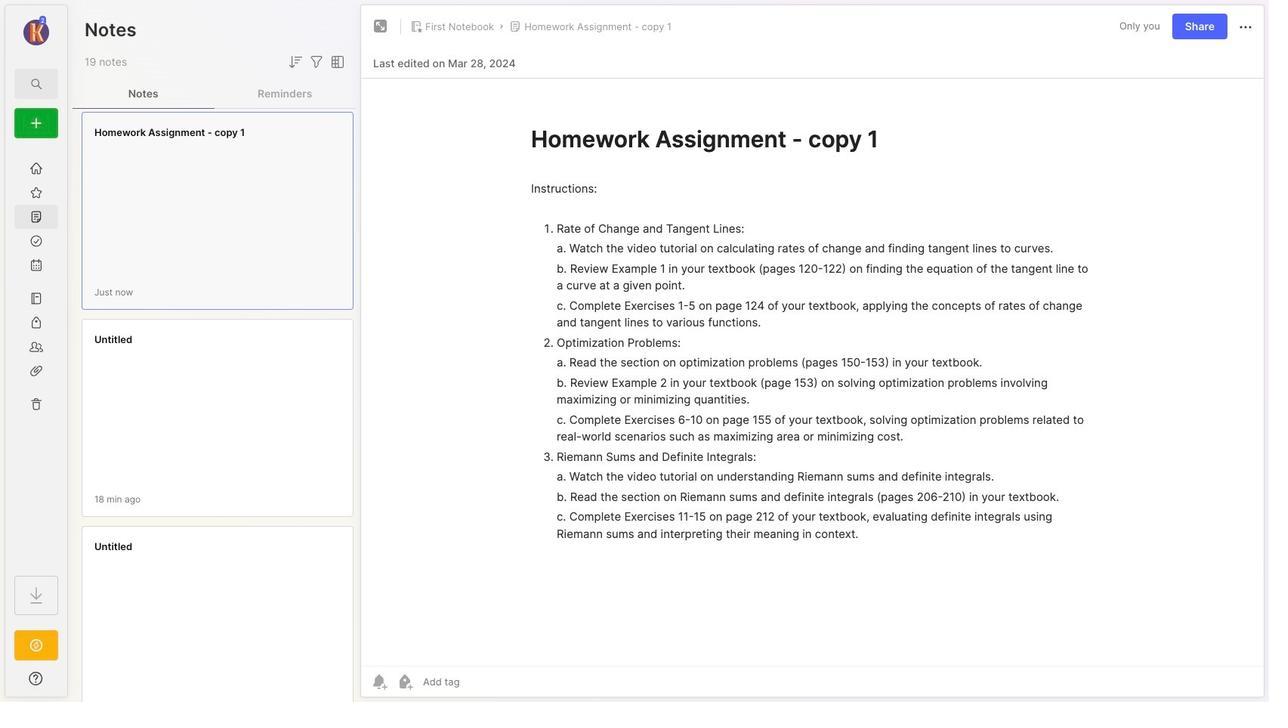 Task type: vqa. For each thing, say whether or not it's contained in the screenshot.
Main element
yes



Task type: locate. For each thing, give the bounding box(es) containing it.
tab list
[[73, 79, 356, 109]]

main element
[[0, 0, 73, 702]]

add tag image
[[396, 673, 414, 691]]

WHAT'S NEW field
[[5, 667, 67, 691]]

Sort options field
[[286, 53, 305, 71]]

tree
[[5, 147, 67, 562]]

more actions image
[[1237, 18, 1255, 36]]

home image
[[29, 161, 44, 176]]

More actions field
[[1237, 17, 1255, 36]]



Task type: describe. For each thing, give the bounding box(es) containing it.
upgrade image
[[27, 636, 45, 655]]

View options field
[[326, 53, 347, 71]]

expand note image
[[372, 17, 390, 36]]

click to expand image
[[66, 674, 77, 692]]

Add tag field
[[422, 675, 536, 689]]

Add filters field
[[308, 53, 326, 71]]

tree inside "main" element
[[5, 147, 67, 562]]

add a reminder image
[[370, 673, 388, 691]]

Account field
[[5, 14, 67, 48]]

edit search image
[[27, 75, 45, 93]]

note window element
[[361, 5, 1265, 701]]

Note Editor text field
[[361, 78, 1264, 666]]

add filters image
[[308, 53, 326, 71]]



